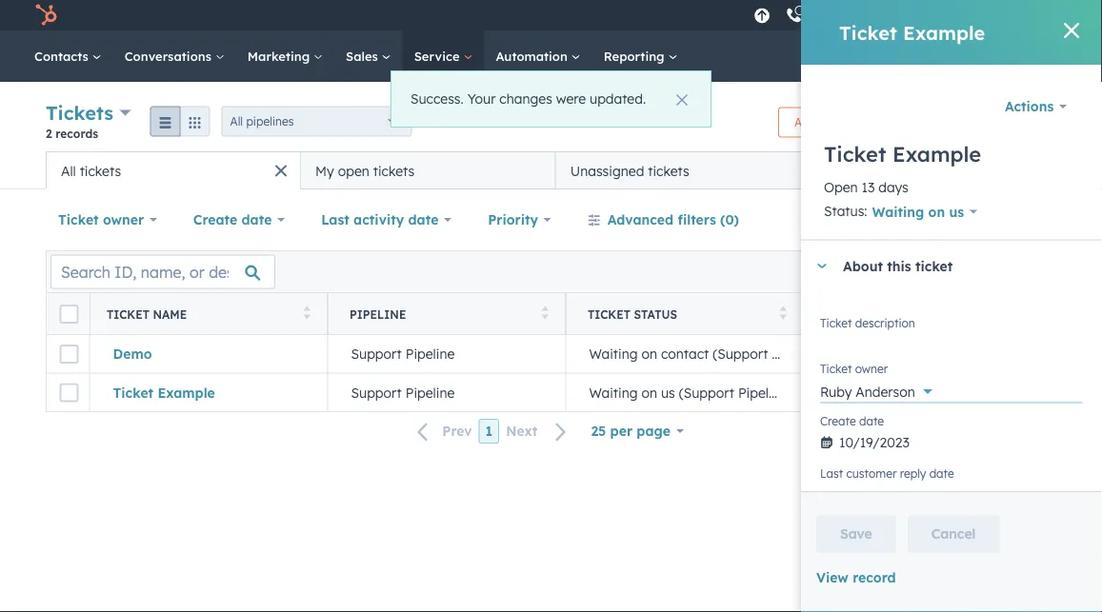 Task type: vqa. For each thing, say whether or not it's contained in the screenshot.
Icon hover's #
no



Task type: locate. For each thing, give the bounding box(es) containing it.
actions button
[[993, 88, 1080, 126], [779, 107, 862, 138]]

ticket owner up ruby anderson
[[821, 362, 889, 376]]

am right 11:43
[[942, 346, 963, 363]]

1 tickets from the left
[[80, 163, 121, 179]]

add view (3/5) button
[[819, 152, 974, 190]]

1 vertical spatial pipeline)
[[739, 385, 793, 401]]

1 vertical spatial (support
[[679, 385, 735, 401]]

2 horizontal spatial press to sort. element
[[780, 306, 787, 323]]

pagination navigation
[[406, 419, 579, 445]]

create down search hubspot search field
[[972, 115, 1008, 130]]

2 oct from the top
[[828, 385, 850, 401]]

(support for us
[[679, 385, 735, 401]]

hubspot image
[[34, 4, 57, 27]]

1 horizontal spatial all
[[230, 114, 243, 129]]

1 vertical spatial ticket example
[[825, 141, 982, 167]]

0 horizontal spatial create date
[[193, 212, 272, 228]]

on inside button
[[642, 385, 658, 401]]

marketplaces button
[[815, 0, 855, 31]]

1 2023 from the top
[[875, 346, 904, 363]]

anderson
[[856, 384, 916, 400]]

0 vertical spatial waiting
[[873, 203, 925, 220]]

0 vertical spatial pipeline
[[350, 307, 406, 322]]

about
[[844, 258, 884, 275]]

0 vertical spatial us
[[950, 203, 965, 220]]

0 horizontal spatial tickets
[[80, 163, 121, 179]]

1 vertical spatial actions
[[795, 115, 835, 130]]

my open tickets
[[316, 163, 415, 179]]

on up page
[[642, 385, 658, 401]]

last left activity
[[321, 212, 350, 228]]

am inside button
[[942, 385, 962, 401]]

2 vertical spatial waiting
[[590, 385, 638, 401]]

1 vertical spatial example
[[893, 141, 982, 167]]

create date
[[193, 212, 272, 228], [821, 414, 885, 429]]

0 horizontal spatial press to sort. image
[[304, 306, 311, 320]]

tickets down records
[[80, 163, 121, 179]]

support
[[351, 346, 402, 363], [351, 385, 402, 401]]

support for waiting on us (support pipeline)
[[351, 385, 402, 401]]

19,
[[854, 346, 871, 363], [854, 385, 871, 401]]

save
[[841, 526, 873, 543]]

pipeline
[[350, 307, 406, 322], [406, 346, 455, 363], [406, 385, 455, 401]]

2 vertical spatial on
[[642, 385, 658, 401]]

next
[[506, 423, 538, 440]]

1 horizontal spatial actions
[[1006, 98, 1054, 115]]

ruby
[[821, 384, 852, 400]]

0 vertical spatial support
[[351, 346, 402, 363]]

your
[[468, 91, 496, 107]]

0 horizontal spatial ticket owner
[[58, 212, 144, 228]]

Ticket description text field
[[821, 313, 1084, 351]]

press to sort. image
[[304, 306, 311, 320], [780, 306, 787, 320]]

pipeline) for us
[[739, 385, 793, 401]]

2 vertical spatial ticket example
[[113, 385, 215, 401]]

support pipeline for waiting on contact (support pipeline)
[[351, 346, 455, 363]]

0 horizontal spatial press to sort. element
[[304, 306, 311, 323]]

waiting on us (support pipeline)
[[590, 385, 793, 401]]

1 horizontal spatial owner
[[856, 362, 889, 376]]

pipeline for waiting on contact (support pipeline)
[[406, 346, 455, 363]]

unassigned tickets
[[571, 163, 690, 179]]

0 vertical spatial on
[[929, 203, 946, 220]]

ticket up demo
[[107, 307, 150, 322]]

record
[[853, 570, 897, 587]]

(support right "contact"
[[713, 346, 769, 363]]

press to sort. element
[[304, 306, 311, 323], [542, 306, 549, 323], [780, 306, 787, 323]]

1
[[486, 423, 493, 440]]

2 am from the top
[[942, 385, 962, 401]]

ticket
[[1011, 115, 1041, 130], [916, 258, 953, 275]]

2023 down description at the right
[[875, 346, 904, 363]]

0 vertical spatial oct
[[828, 346, 850, 363]]

filters
[[678, 212, 717, 228]]

all down 2 records
[[61, 163, 76, 179]]

19, right the ruby
[[854, 385, 871, 401]]

search button
[[1053, 40, 1086, 72]]

1 vertical spatial all
[[61, 163, 76, 179]]

on down (3/5)
[[929, 203, 946, 220]]

1 horizontal spatial press to sort. image
[[780, 306, 787, 320]]

am right 11:36
[[942, 385, 962, 401]]

actions up open
[[795, 115, 835, 130]]

notifications image
[[930, 9, 947, 26]]

create down about
[[826, 307, 871, 322]]

us for waiting on us
[[950, 203, 965, 220]]

pipeline) inside button
[[739, 385, 793, 401]]

success. your changes were updated.
[[411, 91, 646, 107]]

us up page
[[661, 385, 676, 401]]

pipeline) up the ruby
[[772, 346, 826, 363]]

1 vertical spatial ticket
[[916, 258, 953, 275]]

support pipeline
[[351, 346, 455, 363], [351, 385, 455, 401]]

2 press to sort. image from the left
[[780, 306, 787, 320]]

0 vertical spatial 19,
[[854, 346, 871, 363]]

ticket owner button
[[46, 201, 169, 239]]

on inside popup button
[[929, 203, 946, 220]]

2 19, from the top
[[854, 385, 871, 401]]

owner down the 'all tickets'
[[103, 212, 144, 228]]

Create date text field
[[821, 425, 1084, 456]]

1 19, from the top
[[854, 346, 871, 363]]

ticket example
[[840, 20, 986, 44], [825, 141, 982, 167], [113, 385, 215, 401]]

19, down ticket description
[[854, 346, 871, 363]]

0 vertical spatial last
[[321, 212, 350, 228]]

all inside popup button
[[230, 114, 243, 129]]

tickets for unassigned tickets
[[648, 163, 690, 179]]

1 horizontal spatial ticket
[[1011, 115, 1041, 130]]

create inside popup button
[[193, 212, 238, 228]]

1 horizontal spatial tickets
[[373, 163, 415, 179]]

all inside button
[[61, 163, 76, 179]]

self made
[[991, 7, 1049, 23]]

1 horizontal spatial press to sort. element
[[542, 306, 549, 323]]

last left the customer
[[821, 467, 844, 481]]

settings image
[[898, 8, 915, 25]]

2 2023 from the top
[[875, 385, 904, 401]]

1 oct from the top
[[828, 346, 850, 363]]

Last customer reply date text field
[[821, 478, 1084, 508]]

actions
[[1006, 98, 1054, 115], [795, 115, 835, 130]]

owner inside popup button
[[103, 212, 144, 228]]

pipeline for waiting on us (support pipeline)
[[406, 385, 455, 401]]

all left pipelines
[[230, 114, 243, 129]]

0 vertical spatial ticket example
[[840, 20, 986, 44]]

1 vertical spatial 19,
[[854, 385, 871, 401]]

actions button inside "tickets" banner
[[779, 107, 862, 138]]

ticket description
[[821, 316, 916, 331]]

us down (3/5)
[[950, 203, 965, 220]]

last activity date button
[[309, 201, 464, 239]]

last for last customer reply date
[[821, 467, 844, 481]]

Search HubSpot search field
[[835, 40, 1069, 72]]

sales
[[346, 48, 382, 64]]

0 horizontal spatial actions
[[795, 115, 835, 130]]

tickets right open on the left of page
[[373, 163, 415, 179]]

2 records
[[46, 126, 98, 141]]

waiting down ticket status
[[590, 346, 638, 363]]

cdt inside button
[[966, 385, 992, 401]]

0 vertical spatial ticket
[[1011, 115, 1041, 130]]

pipeline)
[[772, 346, 826, 363], [739, 385, 793, 401]]

create ticket button
[[956, 107, 1057, 138]]

1 horizontal spatial last
[[821, 467, 844, 481]]

0 vertical spatial ticket owner
[[58, 212, 144, 228]]

cdt
[[967, 346, 992, 363], [966, 385, 992, 401]]

us
[[950, 203, 965, 220], [661, 385, 676, 401]]

0 horizontal spatial actions button
[[779, 107, 862, 138]]

1 vertical spatial create date
[[821, 414, 885, 429]]

1 support from the top
[[351, 346, 402, 363]]

(support down waiting on contact (support pipeline) button at the right bottom of page
[[679, 385, 735, 401]]

1 vertical spatial oct
[[828, 385, 850, 401]]

1 vertical spatial ticket owner
[[821, 362, 889, 376]]

ticket owner inside popup button
[[58, 212, 144, 228]]

0 vertical spatial support pipeline
[[351, 346, 455, 363]]

close image
[[1065, 23, 1080, 38]]

updated.
[[590, 91, 646, 107]]

tickets up advanced filters (0)
[[648, 163, 690, 179]]

2 press to sort. element from the left
[[542, 306, 549, 323]]

0 vertical spatial (support
[[713, 346, 769, 363]]

reporting link
[[593, 31, 690, 82]]

help image
[[866, 9, 883, 26]]

ruby anderson
[[821, 384, 916, 400]]

ticket owner down the 'all tickets'
[[58, 212, 144, 228]]

records
[[56, 126, 98, 141]]

1 horizontal spatial ticket owner
[[821, 362, 889, 376]]

(support inside 'waiting on us (support pipeline)' button
[[679, 385, 735, 401]]

cdt up ruby anderson popup button
[[967, 346, 992, 363]]

create down the ruby
[[821, 414, 857, 429]]

tickets
[[80, 163, 121, 179], [373, 163, 415, 179], [648, 163, 690, 179]]

date
[[242, 212, 272, 228], [408, 212, 439, 228], [874, 307, 904, 322], [860, 414, 885, 429], [930, 467, 955, 481]]

0 vertical spatial create date
[[193, 212, 272, 228]]

2023 left 11:36
[[875, 385, 904, 401]]

press to sort. image for first press to sort. element from the left
[[304, 306, 311, 320]]

2 support pipeline from the top
[[351, 385, 455, 401]]

create date inside popup button
[[193, 212, 272, 228]]

(support
[[713, 346, 769, 363], [679, 385, 735, 401]]

ticket left description at the right
[[821, 316, 852, 331]]

1 support pipeline button from the top
[[328, 336, 566, 374]]

ticket left 'settings' icon
[[840, 20, 898, 44]]

0 vertical spatial am
[[942, 346, 963, 363]]

0 horizontal spatial owner
[[103, 212, 144, 228]]

actions button up "add"
[[779, 107, 862, 138]]

actions button down search "icon"
[[993, 88, 1080, 126]]

3 tickets from the left
[[648, 163, 690, 179]]

last inside popup button
[[321, 212, 350, 228]]

last customer reply date
[[821, 467, 955, 481]]

1 vertical spatial last
[[821, 467, 844, 481]]

create date (cdt)
[[826, 307, 939, 322]]

actions inside "tickets" banner
[[795, 115, 835, 130]]

waiting for waiting on us
[[873, 203, 925, 220]]

1 vertical spatial cdt
[[966, 385, 992, 401]]

1 am from the top
[[942, 346, 963, 363]]

cdt up create date text box
[[966, 385, 992, 401]]

2 vertical spatial pipeline
[[406, 385, 455, 401]]

upgrade link
[[751, 5, 775, 25]]

support pipeline for waiting on us (support pipeline)
[[351, 385, 455, 401]]

2 support from the top
[[351, 385, 402, 401]]

1 vertical spatial am
[[942, 385, 962, 401]]

add view (3/5)
[[852, 162, 950, 179]]

0 vertical spatial cdt
[[967, 346, 992, 363]]

on for waiting on contact (support pipeline) oct 19, 2023 11:43 am cdt
[[642, 346, 658, 363]]

oct left anderson
[[828, 385, 850, 401]]

1 vertical spatial pipeline
[[406, 346, 455, 363]]

export button
[[887, 260, 947, 285]]

owner up ruby anderson
[[856, 362, 889, 376]]

us inside waiting on us popup button
[[950, 203, 965, 220]]

0 vertical spatial actions
[[1006, 98, 1054, 115]]

1 vertical spatial support pipeline
[[351, 385, 455, 401]]

example
[[904, 20, 986, 44], [893, 141, 982, 167], [158, 385, 215, 401]]

waiting down the days
[[873, 203, 925, 220]]

tickets
[[46, 101, 113, 125]]

waiting inside popup button
[[873, 203, 925, 220]]

0 horizontal spatial us
[[661, 385, 676, 401]]

hubspot link
[[23, 4, 71, 27]]

1 support pipeline from the top
[[351, 346, 455, 363]]

0 vertical spatial example
[[904, 20, 986, 44]]

0 vertical spatial owner
[[103, 212, 144, 228]]

0 horizontal spatial ticket
[[916, 258, 953, 275]]

group
[[150, 106, 210, 137]]

on left "contact"
[[642, 346, 658, 363]]

1 vertical spatial on
[[642, 346, 658, 363]]

0 vertical spatial 2023
[[875, 346, 904, 363]]

create date down all tickets button
[[193, 212, 272, 228]]

oct up the ruby
[[828, 346, 850, 363]]

1 horizontal spatial create date
[[821, 414, 885, 429]]

actions for actions popup button within the "tickets" banner
[[795, 115, 835, 130]]

1 press to sort. image from the left
[[304, 306, 311, 320]]

calling icon image
[[786, 7, 803, 25]]

pipeline) down waiting on contact (support pipeline) oct 19, 2023 11:43 am cdt
[[739, 385, 793, 401]]

service link
[[403, 31, 485, 82]]

1 vertical spatial 2023
[[875, 385, 904, 401]]

2 horizontal spatial tickets
[[648, 163, 690, 179]]

success.
[[411, 91, 464, 107]]

0 horizontal spatial all
[[61, 163, 76, 179]]

last activity date
[[321, 212, 439, 228]]

all for all pipelines
[[230, 114, 243, 129]]

waiting for waiting on contact (support pipeline) oct 19, 2023 11:43 am cdt
[[590, 346, 638, 363]]

waiting
[[873, 203, 925, 220], [590, 346, 638, 363], [590, 385, 638, 401]]

2 vertical spatial example
[[158, 385, 215, 401]]

waiting on us (support pipeline) button
[[566, 374, 805, 412]]

1 horizontal spatial us
[[950, 203, 965, 220]]

on for waiting on us
[[929, 203, 946, 220]]

0 horizontal spatial last
[[321, 212, 350, 228]]

2023
[[875, 346, 904, 363], [875, 385, 904, 401]]

actions up create ticket
[[1006, 98, 1054, 115]]

create down all tickets button
[[193, 212, 238, 228]]

3 press to sort. element from the left
[[780, 306, 787, 323]]

waiting up per
[[590, 385, 638, 401]]

0 vertical spatial all
[[230, 114, 243, 129]]

column header
[[1043, 294, 1103, 336]]

us inside 'waiting on us (support pipeline)' button
[[661, 385, 676, 401]]

owner
[[103, 212, 144, 228], [856, 362, 889, 376]]

automation
[[496, 48, 572, 64]]

add
[[852, 162, 878, 179]]

1 vertical spatial waiting
[[590, 346, 638, 363]]

1 vertical spatial support
[[351, 385, 402, 401]]

waiting inside button
[[590, 385, 638, 401]]

0 vertical spatial pipeline)
[[772, 346, 826, 363]]

ticket down the 'all tickets'
[[58, 212, 99, 228]]

2 support pipeline button from the top
[[328, 374, 566, 412]]

oct
[[828, 346, 850, 363], [828, 385, 850, 401]]

oct inside button
[[828, 385, 850, 401]]

am
[[942, 346, 963, 363], [942, 385, 962, 401]]

create date down ruby anderson
[[821, 414, 885, 429]]

1 vertical spatial us
[[661, 385, 676, 401]]

1 vertical spatial owner
[[856, 362, 889, 376]]

1 button
[[479, 419, 500, 444]]

marketing link
[[236, 31, 335, 82]]



Task type: describe. For each thing, give the bounding box(es) containing it.
open
[[338, 163, 370, 179]]

save button
[[817, 516, 897, 554]]

ticket status
[[588, 307, 678, 322]]

calling icon button
[[778, 3, 811, 28]]

all tickets
[[61, 163, 121, 179]]

waiting on contact (support pipeline) oct 19, 2023 11:43 am cdt
[[590, 346, 992, 363]]

2023 inside button
[[875, 385, 904, 401]]

waiting on us button
[[868, 200, 990, 224]]

ticket inside dropdown button
[[916, 258, 953, 275]]

demo
[[113, 346, 152, 363]]

us for waiting on us (support pipeline)
[[661, 385, 676, 401]]

advanced filters (0)
[[608, 212, 740, 228]]

support pipeline button for waiting on us (support pipeline)
[[328, 374, 566, 412]]

press to sort. image
[[542, 306, 549, 320]]

waiting on contact (support pipeline) button
[[566, 336, 826, 374]]

upgrade image
[[754, 8, 771, 25]]

(cdt)
[[907, 307, 939, 322]]

2
[[46, 126, 52, 141]]

conversations link
[[113, 31, 236, 82]]

13
[[862, 179, 875, 196]]

search image
[[1063, 50, 1076, 63]]

tickets banner
[[46, 99, 1057, 152]]

this
[[888, 258, 912, 275]]

unassigned tickets button
[[556, 152, 811, 190]]

self made button
[[959, 0, 1078, 31]]

notifications button
[[922, 0, 955, 31]]

ticket up open 13 days
[[825, 141, 887, 167]]

(0)
[[721, 212, 740, 228]]

ruby anderson button
[[821, 373, 1084, 404]]

ruby anderson image
[[970, 7, 987, 24]]

press to sort. element for pipeline
[[542, 306, 549, 323]]

page
[[637, 423, 671, 440]]

Search ID, name, or description search field
[[51, 255, 275, 289]]

create ticket
[[972, 115, 1041, 130]]

1 press to sort. element from the left
[[304, 306, 311, 323]]

2 tickets from the left
[[373, 163, 415, 179]]

on for waiting on us (support pipeline)
[[642, 385, 658, 401]]

tickets for all tickets
[[80, 163, 121, 179]]

cancel button
[[908, 516, 1000, 554]]

about this ticket button
[[802, 241, 1084, 292]]

pipelines
[[246, 114, 294, 129]]

all for all tickets
[[61, 163, 76, 179]]

view
[[817, 570, 849, 587]]

25 per page button
[[579, 413, 697, 451]]

ticket inside button
[[1011, 115, 1041, 130]]

caret image
[[817, 264, 828, 269]]

my
[[316, 163, 334, 179]]

conversations
[[125, 48, 215, 64]]

export
[[899, 265, 935, 279]]

create inside button
[[972, 115, 1008, 130]]

reporting
[[604, 48, 669, 64]]

support pipeline button for waiting on contact (support pipeline)
[[328, 336, 566, 374]]

1 horizontal spatial actions button
[[993, 88, 1080, 126]]

waiting for waiting on us (support pipeline)
[[590, 385, 638, 401]]

success. your changes were updated. alert
[[391, 71, 712, 128]]

cancel
[[932, 526, 976, 543]]

were
[[557, 91, 586, 107]]

advanced filters (0) button
[[575, 201, 752, 239]]

(3/5)
[[917, 162, 950, 179]]

(support for contact
[[713, 346, 769, 363]]

ticket inside popup button
[[58, 212, 99, 228]]

25
[[591, 423, 607, 440]]

reply
[[901, 467, 927, 481]]

service
[[414, 48, 464, 64]]

self made menu
[[749, 0, 1080, 31]]

group inside "tickets" banner
[[150, 106, 210, 137]]

prev
[[443, 423, 472, 440]]

view record link
[[817, 570, 897, 587]]

close image
[[677, 94, 688, 106]]

prev button
[[406, 420, 479, 445]]

days
[[879, 179, 909, 196]]

my open tickets button
[[301, 152, 556, 190]]

priority
[[488, 212, 539, 228]]

ticket name
[[107, 307, 187, 322]]

made
[[1016, 7, 1049, 23]]

description
[[856, 316, 916, 331]]

contacts
[[34, 48, 92, 64]]

settings link
[[895, 5, 919, 25]]

unassigned
[[571, 163, 645, 179]]

support for waiting on contact (support pipeline)
[[351, 346, 402, 363]]

name
[[153, 307, 187, 322]]

ticket up the ruby
[[821, 362, 852, 376]]

waiting on us
[[873, 203, 965, 220]]

oct 19, 2023 11:43 am cdt button
[[805, 336, 1043, 374]]

activity
[[354, 212, 404, 228]]

open
[[825, 179, 858, 196]]

sales link
[[335, 31, 403, 82]]

contacts link
[[23, 31, 113, 82]]

all tickets button
[[46, 152, 301, 190]]

11:43
[[908, 346, 939, 363]]

automation link
[[485, 31, 593, 82]]

self
[[991, 7, 1013, 23]]

ticket down demo
[[113, 385, 154, 401]]

next button
[[500, 420, 579, 445]]

press to sort. element for ticket status
[[780, 306, 787, 323]]

status:
[[825, 203, 868, 220]]

oct 19, 2023 11:36 am cdt button
[[805, 374, 1043, 412]]

marketplaces image
[[826, 9, 843, 26]]

19, inside button
[[854, 385, 871, 401]]

priority button
[[476, 201, 564, 239]]

contact
[[661, 346, 709, 363]]

all pipelines button
[[222, 106, 412, 137]]

press to sort. image for press to sort. element for ticket status
[[780, 306, 787, 320]]

pipeline) for contact
[[772, 346, 826, 363]]

ticket left status
[[588, 307, 631, 322]]

last for last activity date
[[321, 212, 350, 228]]

view
[[882, 162, 913, 179]]

ticket example link
[[113, 385, 305, 401]]

help button
[[859, 0, 891, 31]]

open 13 days
[[825, 179, 909, 196]]

actions for the rightmost actions popup button
[[1006, 98, 1054, 115]]

about this ticket
[[844, 258, 953, 275]]

view record
[[817, 570, 897, 587]]

changes
[[500, 91, 553, 107]]

status
[[634, 307, 678, 322]]

25 per page
[[591, 423, 671, 440]]



